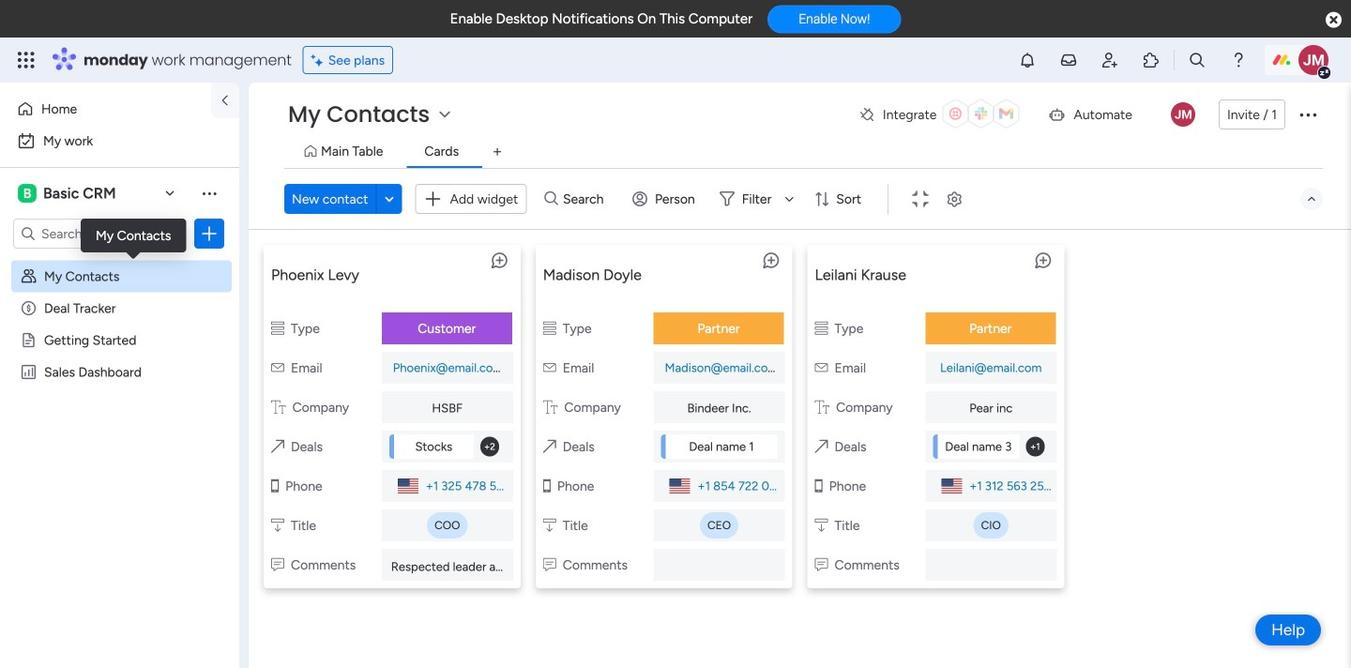 Task type: vqa. For each thing, say whether or not it's contained in the screenshot.
the right Terry Turtle icon
no



Task type: locate. For each thing, give the bounding box(es) containing it.
0 horizontal spatial jeremy miller image
[[1172, 102, 1196, 127]]

jeremy miller image
[[1299, 45, 1329, 75], [1172, 102, 1196, 127]]

2 v2 small long text column image from the left
[[815, 557, 829, 573]]

v2 mobile phone image
[[543, 478, 551, 494]]

1 horizontal spatial small dropdown column outline image
[[815, 518, 829, 534]]

public board image
[[20, 331, 38, 349]]

2 horizontal spatial v2 status outline image
[[815, 321, 829, 337]]

v2 status outline image for "dapulse text column" icon corresponding to 1st v2 mobile phone image from the left
[[271, 321, 284, 337]]

v2 board relation small image
[[271, 439, 285, 455], [815, 439, 829, 455]]

workspace image
[[18, 183, 37, 204]]

1 v2 email column image from the left
[[543, 360, 556, 376]]

small dropdown column outline image for 1st v2 mobile phone image from the left
[[271, 518, 284, 534]]

notifications image
[[1019, 51, 1037, 69]]

v2 email column image for v2 status outline icon related to "dapulse text column" icon associated with v2 mobile phone icon
[[543, 360, 556, 376]]

1 v2 status outline image from the left
[[271, 321, 284, 337]]

2 small dropdown column outline image from the left
[[815, 518, 829, 534]]

list box
[[0, 257, 239, 642]]

v2 mobile phone image
[[271, 478, 279, 494], [815, 478, 823, 494]]

tab
[[483, 137, 513, 167]]

1 horizontal spatial v2 board relation small image
[[815, 439, 829, 455]]

1 small dropdown column outline image from the left
[[271, 518, 284, 534]]

2 v2 email column image from the left
[[815, 360, 828, 376]]

2 horizontal spatial dapulse text column image
[[815, 399, 830, 415]]

2 v2 status outline image from the left
[[543, 321, 557, 337]]

1 dapulse text column image from the left
[[271, 399, 286, 415]]

1 horizontal spatial dapulse text column image
[[543, 399, 558, 415]]

dapulse text column image for 1st v2 mobile phone image from the left
[[271, 399, 286, 415]]

options image
[[1298, 103, 1320, 126], [200, 224, 219, 243]]

1 horizontal spatial v2 mobile phone image
[[815, 478, 823, 494]]

jeremy miller image down the dapulse close image
[[1299, 45, 1329, 75]]

Search field
[[559, 186, 615, 212]]

0 horizontal spatial dapulse text column image
[[271, 399, 286, 415]]

2 v2 mobile phone image from the left
[[815, 478, 823, 494]]

see plans image
[[311, 50, 328, 71]]

tab list
[[284, 137, 1324, 168]]

help image
[[1230, 51, 1249, 69]]

0 vertical spatial option
[[11, 94, 200, 124]]

invite members image
[[1101, 51, 1120, 69]]

1 horizontal spatial v2 small long text column image
[[815, 557, 829, 573]]

row group
[[256, 238, 1344, 604]]

dapulse text column image for first v2 mobile phone image from the right
[[815, 399, 830, 415]]

0 vertical spatial options image
[[1298, 103, 1320, 126]]

option
[[11, 94, 200, 124], [11, 126, 228, 156], [0, 260, 239, 263]]

0 horizontal spatial v2 small long text column image
[[271, 557, 284, 573]]

add view image
[[494, 145, 502, 159]]

collapse image
[[1305, 192, 1320, 207]]

1 v2 small long text column image from the left
[[271, 557, 284, 573]]

2 v2 board relation small image from the left
[[815, 439, 829, 455]]

1 horizontal spatial v2 status outline image
[[543, 321, 557, 337]]

2 dapulse text column image from the left
[[543, 399, 558, 415]]

dapulse text column image
[[271, 399, 286, 415], [543, 399, 558, 415], [815, 399, 830, 415]]

1 horizontal spatial jeremy miller image
[[1299, 45, 1329, 75]]

0 horizontal spatial small dropdown column outline image
[[271, 518, 284, 534]]

v2 status outline image
[[271, 321, 284, 337], [543, 321, 557, 337], [815, 321, 829, 337]]

arrow down image
[[779, 188, 801, 210]]

0 horizontal spatial v2 board relation small image
[[271, 439, 285, 455]]

select product image
[[17, 51, 36, 69]]

v2 email column image
[[543, 360, 556, 376], [815, 360, 828, 376]]

0 horizontal spatial v2 status outline image
[[271, 321, 284, 337]]

0 horizontal spatial v2 email column image
[[543, 360, 556, 376]]

0 horizontal spatial options image
[[200, 224, 219, 243]]

jeremy miller image down search everything image
[[1172, 102, 1196, 127]]

monday marketplace image
[[1143, 51, 1161, 69]]

1 vertical spatial jeremy miller image
[[1172, 102, 1196, 127]]

options image up collapse icon
[[1298, 103, 1320, 126]]

1 horizontal spatial v2 email column image
[[815, 360, 828, 376]]

1 horizontal spatial options image
[[1298, 103, 1320, 126]]

options image down workspace options image
[[200, 224, 219, 243]]

1 v2 board relation small image from the left
[[271, 439, 285, 455]]

small dropdown column outline image
[[543, 518, 557, 534]]

v2 small long text column image
[[271, 557, 284, 573], [815, 557, 829, 573]]

3 v2 status outline image from the left
[[815, 321, 829, 337]]

0 horizontal spatial v2 mobile phone image
[[271, 478, 279, 494]]

3 dapulse text column image from the left
[[815, 399, 830, 415]]

v2 small long text column image for small dropdown column outline image corresponding to first v2 mobile phone image from the right
[[815, 557, 829, 573]]

v2 status outline image for "dapulse text column" icon associated with v2 mobile phone icon
[[543, 321, 557, 337]]

small dropdown column outline image
[[271, 518, 284, 534], [815, 518, 829, 534]]



Task type: describe. For each thing, give the bounding box(es) containing it.
v2 email column image for v2 status outline icon associated with "dapulse text column" icon associated with first v2 mobile phone image from the right
[[815, 360, 828, 376]]

search everything image
[[1189, 51, 1207, 69]]

v2 small long text column image
[[543, 557, 557, 573]]

angle down image
[[385, 192, 394, 206]]

2 vertical spatial option
[[0, 260, 239, 263]]

1 v2 mobile phone image from the left
[[271, 478, 279, 494]]

1 vertical spatial options image
[[200, 224, 219, 243]]

workspace options image
[[200, 184, 219, 203]]

workspace selection element
[[18, 182, 119, 205]]

v2 board relation small image for first v2 mobile phone image from the right
[[815, 439, 829, 455]]

v2 email column image
[[271, 360, 284, 376]]

dapulse text column image for v2 mobile phone icon
[[543, 399, 558, 415]]

public dashboard image
[[20, 363, 38, 381]]

v2 board relation small image
[[543, 439, 557, 455]]

update feed image
[[1060, 51, 1079, 69]]

dapulse close image
[[1327, 11, 1343, 30]]

1 vertical spatial option
[[11, 126, 228, 156]]

v2 search image
[[545, 188, 559, 210]]

small dropdown column outline image for first v2 mobile phone image from the right
[[815, 518, 829, 534]]

0 vertical spatial jeremy miller image
[[1299, 45, 1329, 75]]

v2 small long text column image for small dropdown column outline image corresponding to 1st v2 mobile phone image from the left
[[271, 557, 284, 573]]

v2 status outline image for "dapulse text column" icon associated with first v2 mobile phone image from the right
[[815, 321, 829, 337]]

v2 board relation small image for 1st v2 mobile phone image from the left
[[271, 439, 285, 455]]

Search in workspace field
[[39, 223, 157, 245]]



